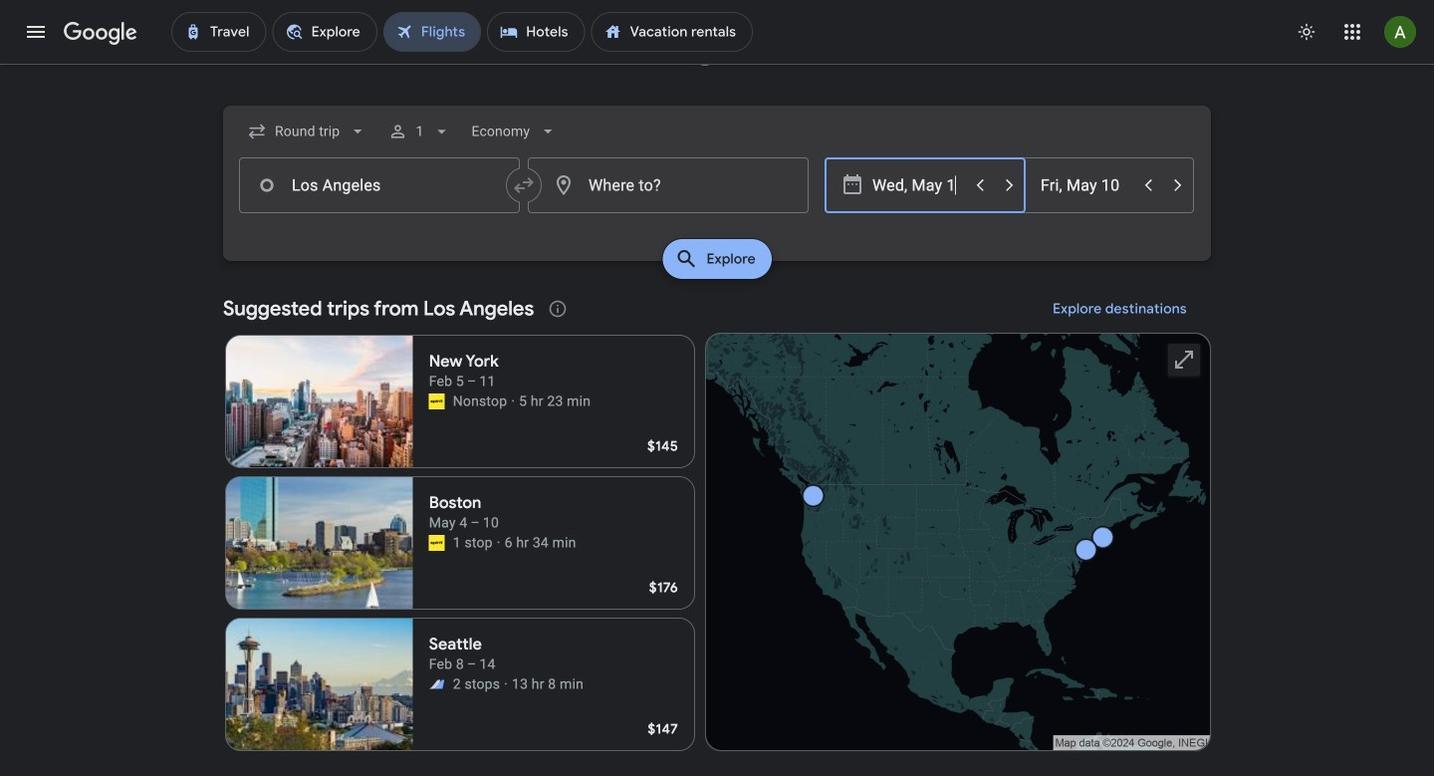 Task type: describe. For each thing, give the bounding box(es) containing it.
change appearance image
[[1283, 8, 1331, 56]]

Where to? text field
[[528, 157, 809, 213]]

145 US dollars text field
[[648, 437, 679, 455]]

main menu image
[[24, 20, 48, 44]]

147 US dollars text field
[[648, 720, 679, 738]]

Flight search field
[[207, 106, 1228, 285]]

Departure text field
[[873, 158, 965, 212]]

spirit image for 145 us dollars text box
[[429, 394, 445, 410]]

 image for spirit icon related to 145 us dollars text box
[[511, 392, 515, 412]]

176 US dollars text field
[[649, 579, 679, 597]]



Task type: locate. For each thing, give the bounding box(es) containing it.
spirit image for 176 us dollars text box
[[429, 535, 445, 551]]

Return text field
[[1041, 158, 1133, 212]]

1 vertical spatial spirit image
[[429, 535, 445, 551]]

1 vertical spatial  image
[[504, 675, 508, 695]]

1 spirit image from the top
[[429, 394, 445, 410]]

suggested trips from los angeles region
[[223, 285, 1212, 759]]

 image
[[497, 533, 501, 553]]

 image
[[511, 392, 515, 412], [504, 675, 508, 695]]

1 horizontal spatial  image
[[511, 392, 515, 412]]

None text field
[[239, 157, 520, 213]]

 image for frontier and spirit icon
[[504, 675, 508, 695]]

0 horizontal spatial  image
[[504, 675, 508, 695]]

frontier and spirit image
[[429, 677, 445, 693]]

2 spirit image from the top
[[429, 535, 445, 551]]

0 vertical spatial spirit image
[[429, 394, 445, 410]]

0 vertical spatial  image
[[511, 392, 515, 412]]

None field
[[239, 114, 376, 149], [464, 114, 566, 149], [239, 114, 376, 149], [464, 114, 566, 149]]

spirit image
[[429, 394, 445, 410], [429, 535, 445, 551]]



Task type: vqa. For each thing, say whether or not it's contained in the screenshot.
Where to? text field
yes



